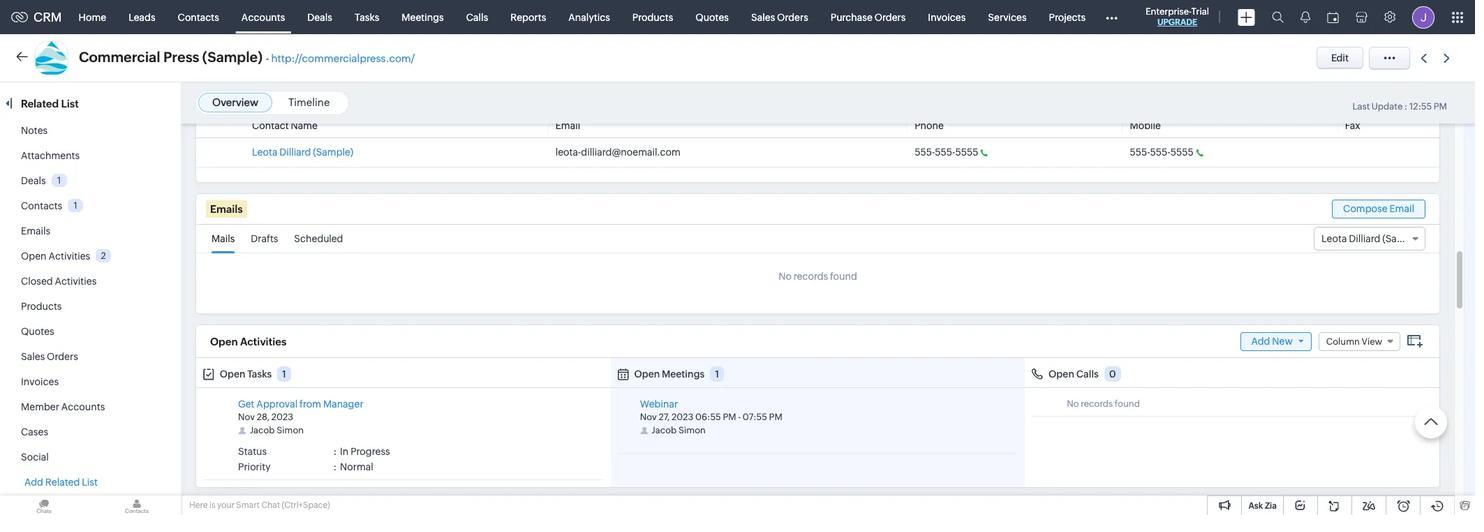 Task type: locate. For each thing, give the bounding box(es) containing it.
1 vertical spatial sales orders link
[[21, 351, 78, 363]]

1 vertical spatial no records found
[[1068, 399, 1141, 409]]

: left 12:55
[[1405, 101, 1408, 112]]

1 horizontal spatial -
[[738, 412, 741, 423]]

jacob simon
[[250, 425, 304, 436], [652, 425, 706, 436]]

555-
[[915, 147, 935, 158], [935, 147, 956, 158], [1130, 147, 1151, 158], [1151, 147, 1171, 158]]

member accounts link
[[21, 402, 105, 413]]

0 vertical spatial quotes
[[696, 12, 729, 23]]

1 horizontal spatial 2023
[[672, 412, 694, 423]]

orders right purchase
[[875, 12, 906, 23]]

0 horizontal spatial tasks
[[248, 369, 272, 380]]

profile element
[[1405, 0, 1444, 34]]

contacts link up press
[[167, 0, 230, 34]]

related up chats image
[[45, 477, 80, 488]]

simon down 06:55
[[679, 425, 706, 436]]

social link
[[21, 452, 49, 463]]

mobile
[[1130, 120, 1162, 131]]

1 vertical spatial contacts
[[21, 200, 62, 212]]

2 jacob simon from the left
[[652, 425, 706, 436]]

555-555-5555
[[915, 147, 979, 158], [1130, 147, 1194, 158]]

0 vertical spatial sales
[[752, 12, 776, 23]]

products
[[633, 12, 674, 23], [21, 301, 62, 312]]

3 555- from the left
[[1130, 147, 1151, 158]]

1 vertical spatial tasks
[[248, 369, 272, 380]]

0 vertical spatial deals link
[[296, 0, 344, 34]]

1 vertical spatial accounts
[[61, 402, 105, 413]]

2023 down approval
[[272, 412, 293, 423]]

profile image
[[1413, 6, 1435, 28]]

meetings left calls link
[[402, 12, 444, 23]]

1 horizontal spatial tasks
[[355, 12, 379, 23]]

orders for right sales orders link
[[777, 12, 809, 23]]

0 horizontal spatial 5555
[[956, 147, 979, 158]]

open activities up "closed activities"
[[21, 251, 90, 262]]

leota down compose at the right of the page
[[1322, 233, 1348, 244]]

2 horizontal spatial orders
[[875, 12, 906, 23]]

2 simon from the left
[[679, 425, 706, 436]]

Column View field
[[1319, 332, 1401, 351]]

products link right 'analytics'
[[622, 0, 685, 34]]

emails up mails
[[210, 204, 243, 215]]

drafts
[[251, 233, 278, 244]]

open activities
[[21, 251, 90, 262], [210, 336, 287, 347]]

1 horizontal spatial no records found
[[1068, 399, 1141, 409]]

chats image
[[0, 496, 88, 515]]

deals link down attachments
[[21, 175, 46, 186]]

dilliard down compose at the right of the page
[[1350, 233, 1381, 244]]

1 horizontal spatial records
[[1082, 399, 1114, 409]]

ask zia
[[1249, 502, 1278, 511]]

2 nov from the left
[[640, 412, 657, 423]]

1 up webinar nov 27, 2023 06:55 pm - 07:55 pm at the bottom of the page
[[715, 369, 719, 380]]

invoices link left services
[[917, 0, 977, 34]]

1 vertical spatial sales orders
[[21, 351, 78, 363]]

sales
[[752, 12, 776, 23], [21, 351, 45, 363]]

meetings
[[402, 12, 444, 23], [662, 369, 705, 380]]

0 horizontal spatial calls
[[466, 12, 488, 23]]

nov left 27,
[[640, 412, 657, 423]]

1 vertical spatial quotes link
[[21, 326, 54, 337]]

create menu image
[[1238, 9, 1256, 25]]

invoices
[[929, 12, 966, 23], [21, 376, 59, 388]]

2 jacob from the left
[[652, 425, 677, 436]]

contact
[[252, 120, 289, 131]]

1 horizontal spatial no
[[1068, 399, 1080, 409]]

1 horizontal spatial dilliard
[[1350, 233, 1381, 244]]

meetings up webinar link
[[662, 369, 705, 380]]

is
[[209, 501, 216, 511]]

closed
[[21, 276, 53, 287]]

(sample) inside field
[[1383, 233, 1424, 244]]

(ctrl+space)
[[282, 501, 330, 511]]

activities up open tasks
[[240, 336, 287, 347]]

1 vertical spatial -
[[738, 412, 741, 423]]

contacts link up emails link
[[21, 200, 62, 212]]

leota-dilliard@noemail.com
[[556, 147, 681, 158]]

simon down get approval from manager nov 28, 2023
[[277, 425, 304, 436]]

1 horizontal spatial 5555
[[1171, 147, 1194, 158]]

0 horizontal spatial quotes link
[[21, 326, 54, 337]]

pm right 12:55
[[1435, 101, 1448, 112]]

0 horizontal spatial orders
[[47, 351, 78, 363]]

2023 right 27,
[[672, 412, 694, 423]]

deals
[[308, 12, 332, 23], [21, 175, 46, 186]]

contacts up press
[[178, 12, 219, 23]]

0 vertical spatial found
[[830, 271, 858, 282]]

0 horizontal spatial records
[[794, 271, 829, 282]]

invoices link
[[917, 0, 977, 34], [21, 376, 59, 388]]

invoices up member
[[21, 376, 59, 388]]

column view
[[1327, 336, 1383, 347]]

0 vertical spatial contacts
[[178, 12, 219, 23]]

1 vertical spatial sales
[[21, 351, 45, 363]]

social
[[21, 452, 49, 463]]

1 jacob simon from the left
[[250, 425, 304, 436]]

nov
[[238, 412, 255, 423], [640, 412, 657, 423]]

email right compose at the right of the page
[[1390, 203, 1415, 214]]

0 vertical spatial invoices link
[[917, 0, 977, 34]]

nov inside get approval from manager nov 28, 2023
[[238, 412, 255, 423]]

jacob down 27,
[[652, 425, 677, 436]]

records
[[794, 271, 829, 282], [1082, 399, 1114, 409]]

1 horizontal spatial calls
[[1077, 369, 1099, 380]]

zia
[[1266, 502, 1278, 511]]

1 nov from the left
[[238, 412, 255, 423]]

2 vertical spatial activities
[[240, 336, 287, 347]]

0 vertical spatial no
[[779, 271, 792, 282]]

tasks
[[355, 12, 379, 23], [248, 369, 272, 380]]

(sample) down compose email
[[1383, 233, 1424, 244]]

: left normal
[[333, 462, 337, 473]]

deals left tasks link
[[308, 12, 332, 23]]

1 vertical spatial invoices link
[[21, 376, 59, 388]]

products down closed
[[21, 301, 62, 312]]

contacts image
[[93, 496, 181, 515]]

0 horizontal spatial invoices link
[[21, 376, 59, 388]]

jacob simon down 28,
[[250, 425, 304, 436]]

jacob down 28,
[[250, 425, 275, 436]]

1 vertical spatial quotes
[[21, 326, 54, 337]]

reports
[[511, 12, 546, 23]]

calls left reports link
[[466, 12, 488, 23]]

jacob simon for webinar
[[652, 425, 706, 436]]

1 up open activities link on the left of the page
[[74, 200, 77, 211]]

email up leota-
[[556, 120, 581, 131]]

related list
[[21, 98, 81, 110]]

0 horizontal spatial sales orders
[[21, 351, 78, 363]]

pm
[[1435, 101, 1448, 112], [723, 412, 737, 423], [769, 412, 783, 423]]

orders left purchase
[[777, 12, 809, 23]]

open up open tasks
[[210, 336, 238, 347]]

products link
[[622, 0, 685, 34], [21, 301, 62, 312]]

(sample) down name
[[313, 147, 353, 158]]

leota dilliard (sample) inside field
[[1322, 233, 1424, 244]]

email
[[556, 120, 581, 131], [1390, 203, 1415, 214]]

1 horizontal spatial pm
[[769, 412, 783, 423]]

0 horizontal spatial add
[[24, 477, 43, 488]]

1 vertical spatial deals link
[[21, 175, 46, 186]]

12:55
[[1410, 101, 1433, 112]]

invoices link up member
[[21, 376, 59, 388]]

contacts up emails link
[[21, 200, 62, 212]]

leota dilliard (sample) down name
[[252, 147, 353, 158]]

leads link
[[117, 0, 167, 34]]

emails up open activities link on the left of the page
[[21, 226, 50, 237]]

1 5555 from the left
[[956, 147, 979, 158]]

signals element
[[1293, 0, 1319, 34]]

activities
[[48, 251, 90, 262], [55, 276, 97, 287], [240, 336, 287, 347]]

0 vertical spatial accounts
[[242, 12, 285, 23]]

0 horizontal spatial jacob simon
[[250, 425, 304, 436]]

0 vertical spatial sales orders link
[[740, 0, 820, 34]]

1 up approval
[[282, 369, 286, 380]]

1 vertical spatial (sample)
[[313, 147, 353, 158]]

1 vertical spatial open activities
[[210, 336, 287, 347]]

list up the attachments link
[[61, 98, 79, 110]]

1 vertical spatial leota dilliard (sample)
[[1322, 233, 1424, 244]]

2 2023 from the left
[[672, 412, 694, 423]]

0 vertical spatial open activities
[[21, 251, 90, 262]]

quotes link
[[685, 0, 740, 34], [21, 326, 54, 337]]

quotes
[[696, 12, 729, 23], [21, 326, 54, 337]]

attachments
[[21, 150, 80, 161]]

orders up member accounts
[[47, 351, 78, 363]]

2 555- from the left
[[935, 147, 956, 158]]

0 horizontal spatial meetings
[[402, 12, 444, 23]]

home
[[79, 12, 106, 23]]

list up chats image
[[82, 477, 98, 488]]

- left the 07:55
[[738, 412, 741, 423]]

tasks up get at bottom left
[[248, 369, 272, 380]]

1 simon from the left
[[277, 425, 304, 436]]

1 horizontal spatial contacts
[[178, 12, 219, 23]]

1 horizontal spatial invoices
[[929, 12, 966, 23]]

1 horizontal spatial jacob simon
[[652, 425, 706, 436]]

tasks up http://commercialpress.com/ link
[[355, 12, 379, 23]]

invoices left services link
[[929, 12, 966, 23]]

leota dilliard (sample) down compose email
[[1322, 233, 1424, 244]]

0 vertical spatial calls
[[466, 12, 488, 23]]

deals link up http://commercialpress.com/ link
[[296, 0, 344, 34]]

dilliard down name
[[280, 147, 311, 158]]

edit
[[1332, 52, 1349, 64]]

nov inside webinar nov 27, 2023 06:55 pm - 07:55 pm
[[640, 412, 657, 423]]

0 vertical spatial tasks
[[355, 12, 379, 23]]

1 horizontal spatial leota
[[1322, 233, 1348, 244]]

nov down get at bottom left
[[238, 412, 255, 423]]

open left 0
[[1049, 369, 1075, 380]]

1 horizontal spatial (sample)
[[313, 147, 353, 158]]

0 horizontal spatial emails
[[21, 226, 50, 237]]

activities for open activities link on the left of the page
[[48, 251, 90, 262]]

contacts link
[[167, 0, 230, 34], [21, 200, 62, 212]]

found
[[830, 271, 858, 282], [1115, 399, 1141, 409]]

0 horizontal spatial nov
[[238, 412, 255, 423]]

leota dilliard (sample) link
[[252, 147, 353, 158]]

1 2023 from the left
[[272, 412, 293, 423]]

jacob
[[250, 425, 275, 436], [652, 425, 677, 436]]

-
[[266, 52, 269, 64], [738, 412, 741, 423]]

open
[[21, 251, 46, 262], [210, 336, 238, 347], [220, 369, 246, 380], [635, 369, 660, 380], [1049, 369, 1075, 380]]

0 vertical spatial quotes link
[[685, 0, 740, 34]]

jacob simon down 27,
[[652, 425, 706, 436]]

purchase
[[831, 12, 873, 23]]

open activities up open tasks
[[210, 336, 287, 347]]

add related list
[[24, 477, 98, 488]]

add for add related list
[[24, 477, 43, 488]]

calls left 0
[[1077, 369, 1099, 380]]

0 vertical spatial (sample)
[[202, 49, 263, 65]]

dilliard
[[280, 147, 311, 158], [1350, 233, 1381, 244]]

1 horizontal spatial emails
[[210, 204, 243, 215]]

email link
[[556, 120, 581, 131]]

(sample) up overview link
[[202, 49, 263, 65]]

1 vertical spatial records
[[1082, 399, 1114, 409]]

0 horizontal spatial 2023
[[272, 412, 293, 423]]

timeline
[[288, 96, 330, 108]]

1 vertical spatial calls
[[1077, 369, 1099, 380]]

activities up closed activities link
[[48, 251, 90, 262]]

add left new
[[1252, 336, 1271, 347]]

- inside commercial press (sample) - http://commercialpress.com/
[[266, 52, 269, 64]]

last update : 12:55 pm
[[1353, 101, 1448, 112]]

0 vertical spatial contacts link
[[167, 0, 230, 34]]

previous record image
[[1421, 53, 1428, 63]]

Leota Dilliard (Sample) field
[[1315, 227, 1426, 251]]

no
[[779, 271, 792, 282], [1068, 399, 1080, 409]]

1 down attachments
[[57, 175, 61, 186]]

list
[[61, 98, 79, 110], [82, 477, 98, 488]]

1 vertical spatial activities
[[55, 276, 97, 287]]

pm right 06:55
[[723, 412, 737, 423]]

products link down closed
[[21, 301, 62, 312]]

create menu element
[[1230, 0, 1264, 34]]

sales orders link
[[740, 0, 820, 34], [21, 351, 78, 363]]

- down 'accounts' link
[[266, 52, 269, 64]]

leota inside 'leota dilliard (sample)' field
[[1322, 233, 1348, 244]]

priority
[[238, 462, 271, 473]]

http://commercialpress.com/
[[271, 52, 415, 64]]

1 vertical spatial deals
[[21, 175, 46, 186]]

0 horizontal spatial 555-555-5555
[[915, 147, 979, 158]]

meetings inside meetings link
[[402, 12, 444, 23]]

crm
[[34, 10, 62, 24]]

accounts up commercial press (sample) - http://commercialpress.com/
[[242, 12, 285, 23]]

activities down open activities link on the left of the page
[[55, 276, 97, 287]]

0 horizontal spatial found
[[830, 271, 858, 282]]

0 vertical spatial leota
[[252, 147, 278, 158]]

0 vertical spatial invoices
[[929, 12, 966, 23]]

Other Modules field
[[1097, 6, 1127, 28]]

accounts right member
[[61, 402, 105, 413]]

products right analytics link on the top of the page
[[633, 12, 674, 23]]

1 vertical spatial list
[[82, 477, 98, 488]]

0 vertical spatial records
[[794, 271, 829, 282]]

pm right the 07:55
[[769, 412, 783, 423]]

1 jacob from the left
[[250, 425, 275, 436]]

: left "in"
[[333, 446, 337, 458]]

deals down attachments
[[21, 175, 46, 186]]

contacts
[[178, 12, 219, 23], [21, 200, 62, 212]]

open activities link
[[21, 251, 90, 262]]

leota down contact
[[252, 147, 278, 158]]

1 vertical spatial email
[[1390, 203, 1415, 214]]

2023 inside webinar nov 27, 2023 06:55 pm - 07:55 pm
[[672, 412, 694, 423]]

related up notes
[[21, 98, 59, 110]]

555-555-5555 down mobile
[[1130, 147, 1194, 158]]

1 horizontal spatial leota dilliard (sample)
[[1322, 233, 1424, 244]]

crm link
[[11, 10, 62, 24]]

0 vertical spatial email
[[556, 120, 581, 131]]

1 vertical spatial meetings
[[662, 369, 705, 380]]

1 vertical spatial no
[[1068, 399, 1080, 409]]

0 horizontal spatial leota
[[252, 147, 278, 158]]

add down social
[[24, 477, 43, 488]]

commercial press (sample) - http://commercialpress.com/
[[79, 49, 415, 65]]

member
[[21, 402, 59, 413]]

progress
[[351, 446, 390, 458]]

1 horizontal spatial list
[[82, 477, 98, 488]]

555-555-5555 down the phone link at the right
[[915, 147, 979, 158]]

1 horizontal spatial add
[[1252, 336, 1271, 347]]

0 horizontal spatial open activities
[[21, 251, 90, 262]]

notes
[[21, 125, 48, 136]]



Task type: describe. For each thing, give the bounding box(es) containing it.
fax
[[1346, 120, 1361, 131]]

2 horizontal spatial pm
[[1435, 101, 1448, 112]]

projects
[[1050, 12, 1086, 23]]

add for add new
[[1252, 336, 1271, 347]]

leads
[[129, 12, 155, 23]]

overview
[[212, 96, 259, 108]]

0 vertical spatial dilliard
[[280, 147, 311, 158]]

0 horizontal spatial email
[[556, 120, 581, 131]]

attachments link
[[21, 150, 80, 161]]

next record image
[[1444, 53, 1454, 63]]

in
[[340, 446, 349, 458]]

0 horizontal spatial contacts link
[[21, 200, 62, 212]]

get approval from manager link
[[238, 399, 364, 410]]

dilliard inside field
[[1350, 233, 1381, 244]]

0 vertical spatial products
[[633, 12, 674, 23]]

calendar image
[[1328, 12, 1340, 23]]

here
[[189, 501, 208, 511]]

projects link
[[1038, 0, 1097, 34]]

1 horizontal spatial sales
[[752, 12, 776, 23]]

enterprise-
[[1146, 6, 1192, 17]]

1 555-555-5555 from the left
[[915, 147, 979, 158]]

0 vertical spatial list
[[61, 98, 79, 110]]

closed activities link
[[21, 276, 97, 287]]

0 horizontal spatial products link
[[21, 301, 62, 312]]

open up get at bottom left
[[220, 369, 246, 380]]

0
[[1110, 369, 1117, 380]]

1 555- from the left
[[915, 147, 935, 158]]

ask
[[1249, 502, 1264, 511]]

press
[[163, 49, 199, 65]]

mobile link
[[1130, 120, 1162, 131]]

0 horizontal spatial invoices
[[21, 376, 59, 388]]

1 vertical spatial emails
[[21, 226, 50, 237]]

open down emails link
[[21, 251, 46, 262]]

: for : in progress
[[333, 446, 337, 458]]

0 horizontal spatial contacts
[[21, 200, 62, 212]]

trial
[[1192, 6, 1210, 17]]

1 vertical spatial products
[[21, 301, 62, 312]]

1 horizontal spatial quotes
[[696, 12, 729, 23]]

webinar
[[640, 399, 678, 410]]

jacob for get approval from manager
[[250, 425, 275, 436]]

0 vertical spatial related
[[21, 98, 59, 110]]

search image
[[1273, 11, 1285, 23]]

scheduled
[[294, 233, 343, 244]]

open meetings
[[635, 369, 705, 380]]

orders for purchase orders link
[[875, 12, 906, 23]]

reports link
[[500, 0, 558, 34]]

calls link
[[455, 0, 500, 34]]

2023 inside get approval from manager nov 28, 2023
[[272, 412, 293, 423]]

phone link
[[915, 120, 944, 131]]

simon for get approval from manager
[[277, 425, 304, 436]]

- inside webinar nov 27, 2023 06:55 pm - 07:55 pm
[[738, 412, 741, 423]]

compose
[[1344, 203, 1388, 214]]

2 5555 from the left
[[1171, 147, 1194, 158]]

emails link
[[21, 226, 50, 237]]

1 horizontal spatial email
[[1390, 203, 1415, 214]]

chat
[[262, 501, 280, 511]]

purchase orders link
[[820, 0, 917, 34]]

analytics link
[[558, 0, 622, 34]]

0 vertical spatial products link
[[622, 0, 685, 34]]

: normal
[[333, 462, 374, 473]]

your
[[217, 501, 235, 511]]

mails
[[212, 233, 235, 244]]

notes link
[[21, 125, 48, 136]]

2 555-555-5555 from the left
[[1130, 147, 1194, 158]]

4 555- from the left
[[1151, 147, 1171, 158]]

cases
[[21, 427, 48, 438]]

closed activities
[[21, 276, 97, 287]]

last
[[1353, 101, 1371, 112]]

0 vertical spatial no records found
[[779, 271, 858, 282]]

0 horizontal spatial sales orders link
[[21, 351, 78, 363]]

jacob for webinar
[[652, 425, 677, 436]]

smart
[[236, 501, 260, 511]]

07:55
[[743, 412, 768, 423]]

0 horizontal spatial deals
[[21, 175, 46, 186]]

new
[[1273, 336, 1293, 347]]

leota-
[[556, 147, 581, 158]]

normal
[[340, 462, 374, 473]]

open up webinar
[[635, 369, 660, 380]]

accounts link
[[230, 0, 296, 34]]

column
[[1327, 336, 1361, 347]]

update
[[1372, 101, 1403, 112]]

0 horizontal spatial (sample)
[[202, 49, 263, 65]]

manager
[[323, 399, 364, 410]]

contact name
[[252, 120, 318, 131]]

2
[[101, 251, 106, 261]]

services
[[989, 12, 1027, 23]]

get approval from manager nov 28, 2023
[[238, 399, 364, 423]]

simon for webinar
[[679, 425, 706, 436]]

services link
[[977, 0, 1038, 34]]

http://commercialpress.com/ link
[[271, 52, 415, 64]]

1 horizontal spatial deals
[[308, 12, 332, 23]]

open calls
[[1049, 369, 1099, 380]]

from
[[300, 399, 321, 410]]

1 vertical spatial related
[[45, 477, 80, 488]]

1 horizontal spatial found
[[1115, 399, 1141, 409]]

webinar nov 27, 2023 06:55 pm - 07:55 pm
[[640, 399, 783, 423]]

tasks link
[[344, 0, 391, 34]]

signals image
[[1301, 11, 1311, 23]]

1 horizontal spatial quotes link
[[685, 0, 740, 34]]

home link
[[67, 0, 117, 34]]

commercial
[[79, 49, 160, 65]]

: for : normal
[[333, 462, 337, 473]]

1 horizontal spatial invoices link
[[917, 0, 977, 34]]

jacob simon for get approval from manager
[[250, 425, 304, 436]]

analytics
[[569, 12, 610, 23]]

activities for closed activities link
[[55, 276, 97, 287]]

0 horizontal spatial leota dilliard (sample)
[[252, 147, 353, 158]]

0 vertical spatial sales orders
[[752, 12, 809, 23]]

1 horizontal spatial open activities
[[210, 336, 287, 347]]

open tasks
[[220, 369, 272, 380]]

fax link
[[1346, 120, 1361, 131]]

name
[[291, 120, 318, 131]]

compose email
[[1344, 203, 1415, 214]]

0 horizontal spatial pm
[[723, 412, 737, 423]]

cases link
[[21, 427, 48, 438]]

meetings link
[[391, 0, 455, 34]]

1 horizontal spatial contacts link
[[167, 0, 230, 34]]

member accounts
[[21, 402, 105, 413]]

0 vertical spatial :
[[1405, 101, 1408, 112]]

status
[[238, 446, 267, 458]]

06:55
[[696, 412, 721, 423]]

0 horizontal spatial deals link
[[21, 175, 46, 186]]

upgrade
[[1158, 17, 1198, 27]]

purchase orders
[[831, 12, 906, 23]]

dilliard@noemail.com
[[581, 147, 681, 158]]

view
[[1362, 336, 1383, 347]]

search element
[[1264, 0, 1293, 34]]

1 horizontal spatial sales orders link
[[740, 0, 820, 34]]

0 horizontal spatial sales
[[21, 351, 45, 363]]

timeline link
[[288, 96, 330, 108]]

get
[[238, 399, 255, 410]]

28,
[[257, 412, 270, 423]]

approval
[[257, 399, 298, 410]]

webinar link
[[640, 399, 678, 410]]



Task type: vqa. For each thing, say whether or not it's contained in the screenshot.


